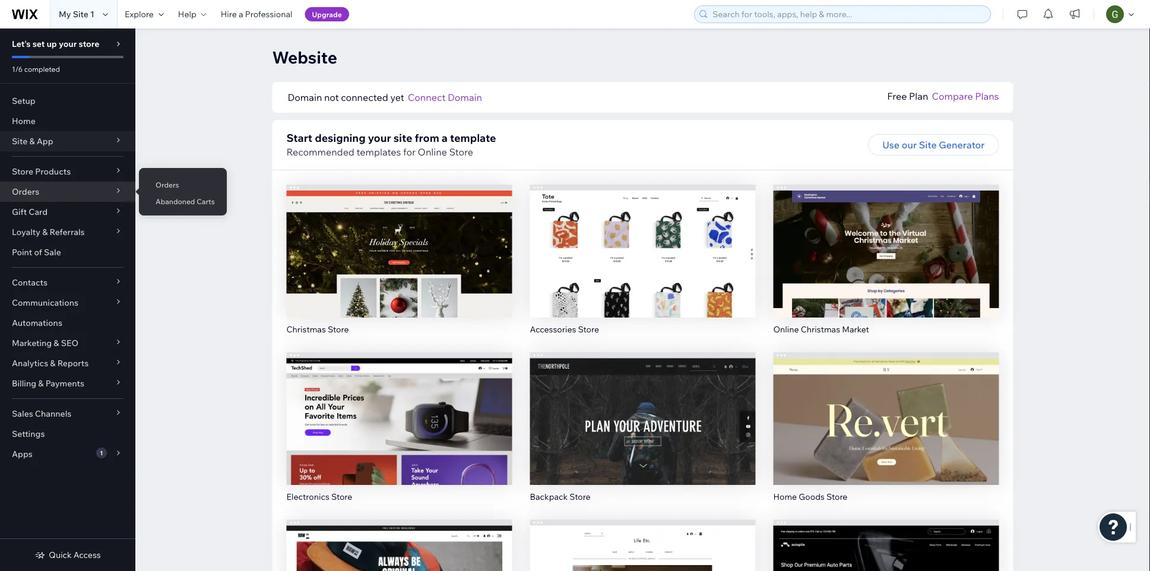 Task type: vqa. For each thing, say whether or not it's contained in the screenshot.
orders dropdown button
yes



Task type: locate. For each thing, give the bounding box(es) containing it.
of
[[34, 247, 42, 257]]

& for loyalty
[[42, 227, 48, 237]]

billing & payments
[[12, 378, 84, 389]]

analytics & reports
[[12, 358, 89, 368]]

automations
[[12, 318, 62, 328]]

0 horizontal spatial home
[[12, 116, 36, 126]]

view for backpack store
[[632, 428, 654, 440]]

your inside start designing your site from a template recommended templates for online store
[[368, 131, 391, 144]]

site right our
[[919, 139, 937, 151]]

explore
[[125, 9, 154, 19]]

edit for home goods store
[[877, 403, 895, 415]]

analytics
[[12, 358, 48, 368]]

site
[[73, 9, 88, 19], [12, 136, 27, 146], [919, 139, 937, 151]]

orders
[[156, 180, 179, 189], [12, 186, 39, 197]]

1 horizontal spatial christmas
[[801, 324, 840, 334]]

1 horizontal spatial home
[[773, 491, 797, 502]]

orders up gift card
[[12, 186, 39, 197]]

orders inside dropdown button
[[12, 186, 39, 197]]

edit for christmas store
[[390, 236, 408, 248]]

view button for electronics store
[[374, 423, 425, 445]]

2 horizontal spatial site
[[919, 139, 937, 151]]

edit button for christmas store
[[374, 231, 424, 252]]

0 vertical spatial your
[[59, 39, 77, 49]]

domain right connect
[[448, 91, 482, 103]]

view for home goods store
[[875, 428, 897, 440]]

view for christmas store
[[388, 261, 410, 273]]

& for site
[[29, 136, 35, 146]]

settings
[[12, 429, 45, 439]]

from
[[415, 131, 439, 144]]

store
[[449, 146, 473, 158], [12, 166, 33, 177], [328, 324, 349, 334], [578, 324, 599, 334], [331, 491, 352, 502], [570, 491, 591, 502], [827, 491, 848, 502]]

sidebar element
[[0, 29, 135, 571]]

connect domain button
[[408, 90, 482, 105]]

&
[[29, 136, 35, 146], [42, 227, 48, 237], [54, 338, 59, 348], [50, 358, 56, 368], [38, 378, 44, 389]]

0 horizontal spatial your
[[59, 39, 77, 49]]

gift card button
[[0, 202, 135, 222]]

use our site generator button
[[868, 134, 999, 156]]

point of sale link
[[0, 242, 135, 262]]

backpack store
[[530, 491, 591, 502]]

my
[[59, 9, 71, 19]]

a right hire
[[239, 9, 243, 19]]

loyalty & referrals
[[12, 227, 85, 237]]

1 horizontal spatial orders
[[156, 180, 179, 189]]

1 vertical spatial online
[[773, 324, 799, 334]]

point of sale
[[12, 247, 61, 257]]

sales channels button
[[0, 404, 135, 424]]

edit button for backpack store
[[618, 399, 668, 420]]

free
[[887, 90, 907, 102]]

your
[[59, 39, 77, 49], [368, 131, 391, 144]]

site & app button
[[0, 131, 135, 151]]

point
[[12, 247, 32, 257]]

market
[[842, 324, 869, 334]]

domain left the not
[[288, 91, 322, 103]]

view button for online christmas market
[[861, 256, 912, 277]]

home for home goods store
[[773, 491, 797, 502]]

products
[[35, 166, 71, 177]]

referrals
[[50, 227, 85, 237]]

a right from
[[442, 131, 448, 144]]

edit button for home goods store
[[861, 399, 911, 420]]

generator
[[939, 139, 985, 151]]

abandoned carts
[[156, 197, 215, 206]]

1 right my
[[90, 9, 94, 19]]

& left seo
[[54, 338, 59, 348]]

1 vertical spatial 1
[[100, 449, 103, 457]]

1 vertical spatial home
[[773, 491, 797, 502]]

edit button for accessories store
[[618, 231, 668, 252]]

edit button
[[374, 231, 424, 252], [618, 231, 668, 252], [861, 231, 911, 252], [374, 399, 424, 420], [618, 399, 668, 420], [861, 399, 911, 420]]

store inside popup button
[[12, 166, 33, 177]]

& left 'app'
[[29, 136, 35, 146]]

1 vertical spatial your
[[368, 131, 391, 144]]

communications button
[[0, 293, 135, 313]]

connect
[[408, 91, 446, 103]]

seo
[[61, 338, 78, 348]]

site inside dropdown button
[[12, 136, 27, 146]]

access
[[74, 550, 101, 560]]

home
[[12, 116, 36, 126], [773, 491, 797, 502]]

store products button
[[0, 162, 135, 182]]

a
[[239, 9, 243, 19], [442, 131, 448, 144]]

abandoned
[[156, 197, 195, 206]]

2 christmas from the left
[[801, 324, 840, 334]]

1 horizontal spatial your
[[368, 131, 391, 144]]

site left 'app'
[[12, 136, 27, 146]]

& right billing
[[38, 378, 44, 389]]

accessories store
[[530, 324, 599, 334]]

not
[[324, 91, 339, 103]]

& left reports
[[50, 358, 56, 368]]

home left the goods
[[773, 491, 797, 502]]

home inside sidebar element
[[12, 116, 36, 126]]

1 horizontal spatial 1
[[100, 449, 103, 457]]

0 horizontal spatial site
[[12, 136, 27, 146]]

1 down settings 'link'
[[100, 449, 103, 457]]

home link
[[0, 111, 135, 131]]

Search for tools, apps, help & more... field
[[709, 6, 987, 23]]

1 horizontal spatial online
[[773, 324, 799, 334]]

1 vertical spatial a
[[442, 131, 448, 144]]

0 horizontal spatial christmas
[[287, 324, 326, 334]]

0 vertical spatial 1
[[90, 9, 94, 19]]

1
[[90, 9, 94, 19], [100, 449, 103, 457]]

templates
[[357, 146, 401, 158]]

hire a professional
[[221, 9, 292, 19]]

carts
[[197, 197, 215, 206]]

1 horizontal spatial domain
[[448, 91, 482, 103]]

home down setup in the top of the page
[[12, 116, 36, 126]]

& for billing
[[38, 378, 44, 389]]

template
[[450, 131, 496, 144]]

site
[[394, 131, 412, 144]]

site inside button
[[919, 139, 937, 151]]

1 horizontal spatial site
[[73, 9, 88, 19]]

your right up
[[59, 39, 77, 49]]

0 vertical spatial online
[[418, 146, 447, 158]]

1 horizontal spatial a
[[442, 131, 448, 144]]

abandoned carts link
[[139, 191, 227, 211]]

marketing & seo
[[12, 338, 78, 348]]

christmas
[[287, 324, 326, 334], [801, 324, 840, 334]]

1/6
[[12, 64, 23, 73]]

orders link
[[139, 175, 227, 195]]

loyalty
[[12, 227, 40, 237]]

electronics store
[[287, 491, 352, 502]]

domain
[[288, 91, 322, 103], [448, 91, 482, 103]]

hire a professional link
[[214, 0, 300, 29]]

view for online christmas market
[[875, 261, 897, 273]]

& for analytics
[[50, 358, 56, 368]]

reports
[[57, 358, 89, 368]]

channels
[[35, 409, 71, 419]]

orders up "abandoned"
[[156, 180, 179, 189]]

site right my
[[73, 9, 88, 19]]

0 horizontal spatial orders
[[12, 186, 39, 197]]

for
[[403, 146, 416, 158]]

let's set up your store
[[12, 39, 99, 49]]

& right loyalty
[[42, 227, 48, 237]]

edit button for online christmas market
[[861, 231, 911, 252]]

0 horizontal spatial domain
[[288, 91, 322, 103]]

sales channels
[[12, 409, 71, 419]]

your up templates on the top left of page
[[368, 131, 391, 144]]

0 vertical spatial home
[[12, 116, 36, 126]]

store
[[79, 39, 99, 49]]

& inside popup button
[[50, 358, 56, 368]]

0 horizontal spatial online
[[418, 146, 447, 158]]

professional
[[245, 9, 292, 19]]

0 horizontal spatial a
[[239, 9, 243, 19]]



Task type: describe. For each thing, give the bounding box(es) containing it.
my site 1
[[59, 9, 94, 19]]

connected
[[341, 91, 388, 103]]

quick access
[[49, 550, 101, 560]]

setup
[[12, 96, 35, 106]]

contacts
[[12, 277, 47, 288]]

sales
[[12, 409, 33, 419]]

payments
[[46, 378, 84, 389]]

edit for electronics store
[[390, 403, 408, 415]]

quick
[[49, 550, 72, 560]]

orders for orders dropdown button
[[12, 186, 39, 197]]

edit button for electronics store
[[374, 399, 424, 420]]

view button for backpack store
[[618, 423, 668, 445]]

plan
[[909, 90, 928, 102]]

apps
[[12, 449, 33, 459]]

view for electronics store
[[388, 428, 410, 440]]

start
[[287, 131, 312, 144]]

1/6 completed
[[12, 64, 60, 73]]

online inside start designing your site from a template recommended templates for online store
[[418, 146, 447, 158]]

plans
[[975, 90, 999, 102]]

website
[[272, 47, 337, 67]]

edit for online christmas market
[[877, 236, 895, 248]]

help button
[[171, 0, 214, 29]]

1 inside sidebar element
[[100, 449, 103, 457]]

compare plans button
[[932, 89, 999, 103]]

store products
[[12, 166, 71, 177]]

help
[[178, 9, 196, 19]]

a inside start designing your site from a template recommended templates for online store
[[442, 131, 448, 144]]

1 christmas from the left
[[287, 324, 326, 334]]

communications
[[12, 298, 78, 308]]

gift card
[[12, 207, 48, 217]]

hire
[[221, 9, 237, 19]]

billing & payments button
[[0, 374, 135, 394]]

upgrade
[[312, 10, 342, 19]]

store inside start designing your site from a template recommended templates for online store
[[449, 146, 473, 158]]

orders for orders link
[[156, 180, 179, 189]]

view button for christmas store
[[374, 256, 425, 277]]

edit for backpack store
[[634, 403, 652, 415]]

our
[[902, 139, 917, 151]]

setup link
[[0, 91, 135, 111]]

orders button
[[0, 182, 135, 202]]

app
[[37, 136, 53, 146]]

online christmas market
[[773, 324, 869, 334]]

marketing & seo button
[[0, 333, 135, 353]]

billing
[[12, 378, 36, 389]]

upgrade button
[[305, 7, 349, 21]]

let's
[[12, 39, 31, 49]]

up
[[47, 39, 57, 49]]

your inside sidebar element
[[59, 39, 77, 49]]

home goods store
[[773, 491, 848, 502]]

electronics
[[287, 491, 329, 502]]

& for marketing
[[54, 338, 59, 348]]

marketing
[[12, 338, 52, 348]]

view button for home goods store
[[861, 423, 912, 445]]

quick access button
[[35, 550, 101, 561]]

set
[[32, 39, 45, 49]]

completed
[[24, 64, 60, 73]]

sale
[[44, 247, 61, 257]]

2 domain from the left
[[448, 91, 482, 103]]

compare
[[932, 90, 973, 102]]

start designing your site from a template recommended templates for online store
[[287, 131, 496, 158]]

christmas store
[[287, 324, 349, 334]]

home for home
[[12, 116, 36, 126]]

edit for accessories store
[[634, 236, 652, 248]]

settings link
[[0, 424, 135, 444]]

gift
[[12, 207, 27, 217]]

0 horizontal spatial 1
[[90, 9, 94, 19]]

designing
[[315, 131, 366, 144]]

free plan compare plans
[[887, 90, 999, 102]]

use
[[883, 139, 900, 151]]

0 vertical spatial a
[[239, 9, 243, 19]]

loyalty & referrals button
[[0, 222, 135, 242]]

1 domain from the left
[[288, 91, 322, 103]]

accessories
[[530, 324, 576, 334]]

site & app
[[12, 136, 53, 146]]

use our site generator
[[883, 139, 985, 151]]

recommended
[[287, 146, 354, 158]]

analytics & reports button
[[0, 353, 135, 374]]

contacts button
[[0, 273, 135, 293]]

card
[[29, 207, 48, 217]]

goods
[[799, 491, 825, 502]]



